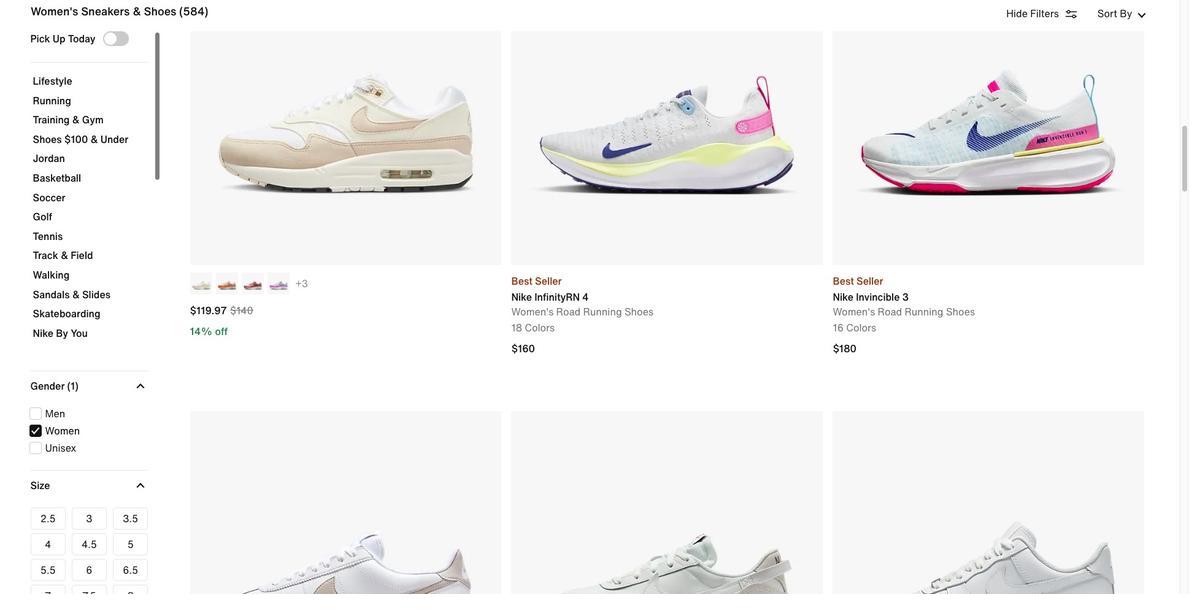 Task type: describe. For each thing, give the bounding box(es) containing it.
best seller nike invincible 3 women's road running shoes
[[833, 274, 975, 319]]

Filter for 6 button
[[72, 559, 107, 581]]

Filter for 3 button
[[72, 508, 107, 530]]

Filter for 3.5 button
[[113, 508, 148, 530]]

filter for {text} element
[[28, 31, 152, 594]]

nike cortez women's shoes image
[[190, 411, 502, 594]]

4.5
[[82, 537, 97, 552]]

(
[[67, 379, 71, 394]]

Filter for 6.5 button
[[113, 559, 148, 581]]

$140
[[230, 303, 253, 318]]

4 inside button
[[45, 537, 51, 552]]

golf link
[[33, 209, 146, 230]]

tennis link
[[33, 229, 146, 249]]

$119.97 link
[[190, 303, 230, 320]]

size group
[[28, 508, 152, 594]]

training & gym link
[[33, 112, 146, 133]]

walking
[[33, 268, 70, 282]]

3 inside best seller nike invincible 3 women's road running shoes
[[903, 290, 909, 304]]

nike air force 1 '07 women's shoes image
[[833, 411, 1145, 594]]

road for invincible
[[878, 304, 902, 319]]

sandals
[[33, 287, 70, 302]]

nike air max 1 women's shoes image
[[190, 0, 502, 265]]

$180
[[833, 341, 857, 356]]

women's road running shoes link for 4
[[512, 304, 654, 319]]

track & field link
[[33, 248, 146, 269]]

& left field
[[61, 248, 68, 263]]

unisex
[[45, 441, 76, 456]]

nike by you link
[[33, 326, 146, 346]]

sandals & slides link
[[33, 287, 146, 308]]

gender, 1 selected group
[[28, 406, 148, 456]]

)
[[75, 379, 78, 394]]

field
[[71, 248, 93, 263]]

by inside lifestyle running training & gym shoes $100 & under jordan basketball soccer golf tennis track & field walking sandals & slides skateboarding nike by you
[[56, 326, 68, 340]]

hide filters
[[1007, 6, 1059, 21]]

filter ds image
[[1064, 7, 1079, 21]]

2.5
[[40, 511, 56, 526]]

shoes $100 & under link
[[33, 132, 146, 152]]

men
[[45, 406, 65, 421]]

women's for best seller nike invincible 3 women's road running shoes
[[833, 304, 875, 319]]

basketball link
[[33, 171, 146, 191]]

hide
[[1007, 6, 1028, 21]]

& left gym
[[72, 112, 80, 127]]

pick
[[30, 31, 50, 46]]

Filter for 7.5 button
[[72, 585, 107, 594]]

$119.97 $140 14% off
[[190, 303, 253, 339]]

$140 link
[[230, 303, 253, 318]]

+ 3
[[295, 276, 308, 291]]

sneakers
[[81, 3, 129, 19]]

sort by element
[[1007, 5, 1150, 22]]

lifestyle link
[[33, 74, 146, 94]]

training
[[33, 112, 70, 127]]

3.5
[[123, 511, 138, 526]]

nike waffle debut women's shoes image
[[512, 411, 823, 594]]

women's sneakers & shoes (584)
[[30, 3, 208, 19]]

chevron image for sort by
[[1138, 11, 1146, 20]]

filters
[[1031, 6, 1059, 21]]

& right $100
[[90, 132, 98, 147]]

3 inside button
[[86, 511, 92, 526]]

nike invincible 3 link
[[833, 290, 975, 304]]

best for best seller nike infinityrn 4 women's road running shoes
[[512, 274, 533, 288]]

Filter for Unisex button
[[29, 441, 145, 456]]

seller for invincible
[[857, 274, 883, 288]]

sort by button
[[1094, 6, 1150, 21]]

6
[[86, 563, 92, 578]]

neutral grey/white/black/fuchsia dream image
[[267, 272, 289, 295]]

$119.97
[[190, 303, 227, 318]]

1 horizontal spatial by
[[1120, 6, 1133, 21]]

chevron image
[[136, 382, 145, 391]]

lifestyle
[[33, 74, 72, 88]]

sort by
[[1098, 6, 1133, 21]]

14%
[[190, 324, 213, 339]]

gym
[[82, 112, 104, 127]]

running link
[[33, 93, 146, 114]]

chevron image for size
[[136, 481, 145, 490]]

nike inside lifestyle running training & gym shoes $100 & under jordan basketball soccer golf tennis track & field walking sandals & slides skateboarding nike by you
[[33, 326, 53, 340]]

up
[[53, 31, 65, 46]]

size
[[30, 478, 50, 493]]

best seller nike infinityrn 4 women's road running shoes
[[512, 274, 654, 319]]



Task type: vqa. For each thing, say whether or not it's contained in the screenshot.
previous carousel button Icon
no



Task type: locate. For each thing, give the bounding box(es) containing it.
$160 link
[[512, 341, 823, 356], [512, 341, 538, 356]]

Filter for 2.5 button
[[30, 508, 66, 530]]

2 best from the left
[[833, 274, 854, 288]]

shoes inside best seller nike infinityrn 4 women's road running shoes
[[625, 304, 654, 319]]

0 horizontal spatial best
[[512, 274, 533, 288]]

tennis
[[33, 229, 63, 243]]

0 horizontal spatial women's road running shoes link
[[512, 304, 654, 319]]

0 vertical spatial by
[[1120, 6, 1133, 21]]

4 up 5.5
[[45, 537, 51, 552]]

&
[[132, 3, 141, 19], [72, 112, 80, 127], [90, 132, 98, 147], [61, 248, 68, 263], [72, 287, 80, 302]]

4
[[582, 290, 589, 304], [45, 537, 51, 552]]

seller up the infinityrn
[[535, 274, 562, 288]]

best for best seller nike invincible 3 women's road running shoes
[[833, 274, 854, 288]]

pale ivory/white/sail/sanddrift image
[[190, 272, 212, 295]]

nike for nike infinityrn 4
[[512, 290, 532, 304]]

women's up $180 at the bottom right
[[833, 304, 875, 319]]

women
[[45, 424, 80, 438]]

nike invincible 3 women's road running shoes image
[[833, 0, 1145, 265]]

chevron image
[[1138, 11, 1146, 20], [136, 481, 145, 490]]

sort
[[1098, 6, 1118, 21]]

Filter for 4.5 button
[[72, 534, 107, 556]]

skateboarding link
[[33, 306, 146, 327]]

0 horizontal spatial women's
[[30, 3, 78, 19]]

3 up filter for 4.5 "button" on the left of page
[[86, 511, 92, 526]]

chevron image up 3.5 on the left bottom
[[136, 481, 145, 490]]

road inside best seller nike invincible 3 women's road running shoes
[[878, 304, 902, 319]]

+
[[295, 276, 302, 291]]

by
[[1120, 6, 1133, 21], [56, 326, 68, 340]]

infinityrn
[[535, 290, 580, 304]]

1 horizontal spatial running
[[583, 304, 622, 319]]

off
[[215, 324, 228, 339]]

nike infinityrn 4 link
[[512, 290, 654, 304]]

1 horizontal spatial 3
[[302, 276, 308, 291]]

2 women's road running shoes link from the left
[[833, 304, 975, 319]]

walking link
[[33, 268, 146, 288]]

slides
[[82, 287, 110, 302]]

Filter for 8 button
[[113, 585, 148, 594]]

5
[[127, 537, 134, 552]]

invincible
[[856, 290, 900, 304]]

running for best seller nike infinityrn 4 women's road running shoes
[[583, 304, 622, 319]]

gender ( 1 )
[[30, 379, 78, 394]]

seller for infinityrn
[[535, 274, 562, 288]]

Filter for 7 button
[[30, 585, 66, 594]]

basketball
[[33, 171, 81, 185]]

(584)
[[179, 3, 208, 19]]

you
[[71, 326, 88, 340]]

today
[[68, 31, 95, 46]]

chevron image right sort by on the top of the page
[[1138, 11, 1146, 20]]

running right the infinityrn
[[583, 304, 622, 319]]

1 horizontal spatial 4
[[582, 290, 589, 304]]

0 horizontal spatial nike
[[33, 326, 53, 340]]

women's up the up
[[30, 3, 78, 19]]

0 horizontal spatial chevron image
[[136, 481, 145, 490]]

sail/red stardust/coconut milk/cedar image
[[241, 272, 264, 295]]

nike left the invincible
[[833, 290, 854, 304]]

4 right the infinityrn
[[582, 290, 589, 304]]

nike infinityrn 4 women's road running shoes image
[[512, 0, 823, 265]]

Filter for Men button
[[29, 406, 145, 421]]

2 road from the left
[[878, 304, 902, 319]]

$100
[[64, 132, 88, 147]]

shoes inside lifestyle running training & gym shoes $100 & under jordan basketball soccer golf tennis track & field walking sandals & slides skateboarding nike by you
[[33, 132, 62, 147]]

0 horizontal spatial 3
[[86, 511, 92, 526]]

1 vertical spatial 4
[[45, 537, 51, 552]]

seller inside best seller nike invincible 3 women's road running shoes
[[857, 274, 883, 288]]

lifestyle running training & gym shoes $100 & under jordan basketball soccer golf tennis track & field walking sandals & slides skateboarding nike by you
[[33, 74, 128, 340]]

nike for nike invincible 3
[[833, 290, 854, 304]]

1 horizontal spatial chevron image
[[1138, 11, 1146, 20]]

1 horizontal spatial best
[[833, 274, 854, 288]]

by right sort on the top right
[[1120, 6, 1133, 21]]

$160
[[512, 341, 535, 356]]

checkmark image
[[31, 427, 39, 435]]

size button
[[30, 471, 146, 500]]

1 vertical spatial by
[[56, 326, 68, 340]]

shoes inside best seller nike invincible 3 women's road running shoes
[[946, 304, 975, 319]]

neutral grey/white/black/safety orange image
[[216, 272, 238, 295]]

jordan
[[33, 151, 65, 166]]

by left you
[[56, 326, 68, 340]]

Filter for 5 button
[[113, 534, 148, 556]]

current price $119.97, original price $140 element
[[190, 303, 492, 320]]

best
[[512, 274, 533, 288], [833, 274, 854, 288]]

1 horizontal spatial women's road running shoes link
[[833, 304, 975, 319]]

0 horizontal spatial road
[[556, 304, 581, 319]]

nike inside best seller nike infinityrn 4 women's road running shoes
[[512, 290, 532, 304]]

under
[[100, 132, 128, 147]]

road
[[556, 304, 581, 319], [878, 304, 902, 319]]

3 right the invincible
[[903, 290, 909, 304]]

shoes
[[144, 3, 176, 19], [33, 132, 62, 147], [625, 304, 654, 319], [946, 304, 975, 319]]

Filter for Women checkbox
[[29, 424, 145, 438]]

women's inside best seller nike invincible 3 women's road running shoes
[[833, 304, 875, 319]]

1
[[71, 379, 75, 394]]

1 vertical spatial chevron image
[[136, 481, 145, 490]]

running right the invincible
[[905, 304, 944, 319]]

running inside lifestyle running training & gym shoes $100 & under jordan basketball soccer golf tennis track & field walking sandals & slides skateboarding nike by you
[[33, 93, 71, 108]]

track
[[33, 248, 58, 263]]

0 horizontal spatial 4
[[45, 537, 51, 552]]

0 vertical spatial 4
[[582, 290, 589, 304]]

2 horizontal spatial running
[[905, 304, 944, 319]]

running inside best seller nike invincible 3 women's road running shoes
[[905, 304, 944, 319]]

Filter for 4 button
[[30, 534, 66, 556]]

1 horizontal spatial nike
[[512, 290, 532, 304]]

nike inside best seller nike invincible 3 women's road running shoes
[[833, 290, 854, 304]]

soccer
[[33, 190, 65, 205]]

& right sneakers
[[132, 3, 141, 19]]

nike down skateboarding
[[33, 326, 53, 340]]

2 horizontal spatial women's
[[833, 304, 875, 319]]

skateboarding
[[33, 306, 100, 321]]

0 horizontal spatial by
[[56, 326, 68, 340]]

women's for best seller nike infinityrn 4 women's road running shoes
[[512, 304, 554, 319]]

gender
[[30, 379, 65, 394]]

3
[[302, 276, 308, 291], [903, 290, 909, 304], [86, 511, 92, 526]]

chevron image inside sort by dropdown button
[[1138, 11, 1146, 20]]

seller inside best seller nike infinityrn 4 women's road running shoes
[[535, 274, 562, 288]]

0 horizontal spatial running
[[33, 93, 71, 108]]

0 vertical spatial chevron image
[[1138, 11, 1146, 20]]

seller
[[535, 274, 562, 288], [857, 274, 883, 288]]

1 horizontal spatial women's
[[512, 304, 554, 319]]

1 horizontal spatial seller
[[857, 274, 883, 288]]

jordan link
[[33, 151, 146, 172]]

5.5
[[40, 563, 56, 578]]

women's road running shoes link for 3
[[833, 304, 975, 319]]

running inside best seller nike infinityrn 4 women's road running shoes
[[583, 304, 622, 319]]

seller up the invincible
[[857, 274, 883, 288]]

women's
[[30, 3, 78, 19], [512, 304, 554, 319], [833, 304, 875, 319]]

nike
[[512, 290, 532, 304], [833, 290, 854, 304], [33, 326, 53, 340]]

hide filters button
[[1007, 6, 1094, 21]]

best inside best seller nike invincible 3 women's road running shoes
[[833, 274, 854, 288]]

best inside best seller nike infinityrn 4 women's road running shoes
[[512, 274, 533, 288]]

women's inside best seller nike infinityrn 4 women's road running shoes
[[512, 304, 554, 319]]

0 horizontal spatial seller
[[535, 274, 562, 288]]

1 road from the left
[[556, 304, 581, 319]]

2 horizontal spatial 3
[[903, 290, 909, 304]]

soccer link
[[33, 190, 146, 211]]

& left slides
[[72, 287, 80, 302]]

Filter for 5.5 button
[[30, 559, 66, 581]]

$180 link
[[833, 341, 1145, 356], [833, 341, 860, 356]]

1 women's road running shoes link from the left
[[512, 304, 654, 319]]

3 right neutral grey/white/black/fuchsia dream image
[[302, 276, 308, 291]]

road for infinityrn
[[556, 304, 581, 319]]

6.5
[[123, 563, 138, 578]]

running for best seller nike invincible 3 women's road running shoes
[[905, 304, 944, 319]]

chevron image inside size dropdown button
[[136, 481, 145, 490]]

running down lifestyle
[[33, 93, 71, 108]]

golf
[[33, 209, 52, 224]]

2 horizontal spatial nike
[[833, 290, 854, 304]]

1 best from the left
[[512, 274, 533, 288]]

women's road running shoes link
[[512, 304, 654, 319], [833, 304, 975, 319]]

4 inside best seller nike infinityrn 4 women's road running shoes
[[582, 290, 589, 304]]

pick up today
[[30, 31, 95, 46]]

road inside best seller nike infinityrn 4 women's road running shoes
[[556, 304, 581, 319]]

nike left the infinityrn
[[512, 290, 532, 304]]

women's up $160
[[512, 304, 554, 319]]

running
[[33, 93, 71, 108], [583, 304, 622, 319], [905, 304, 944, 319]]

2 seller from the left
[[857, 274, 883, 288]]

1 horizontal spatial road
[[878, 304, 902, 319]]

1 seller from the left
[[535, 274, 562, 288]]



